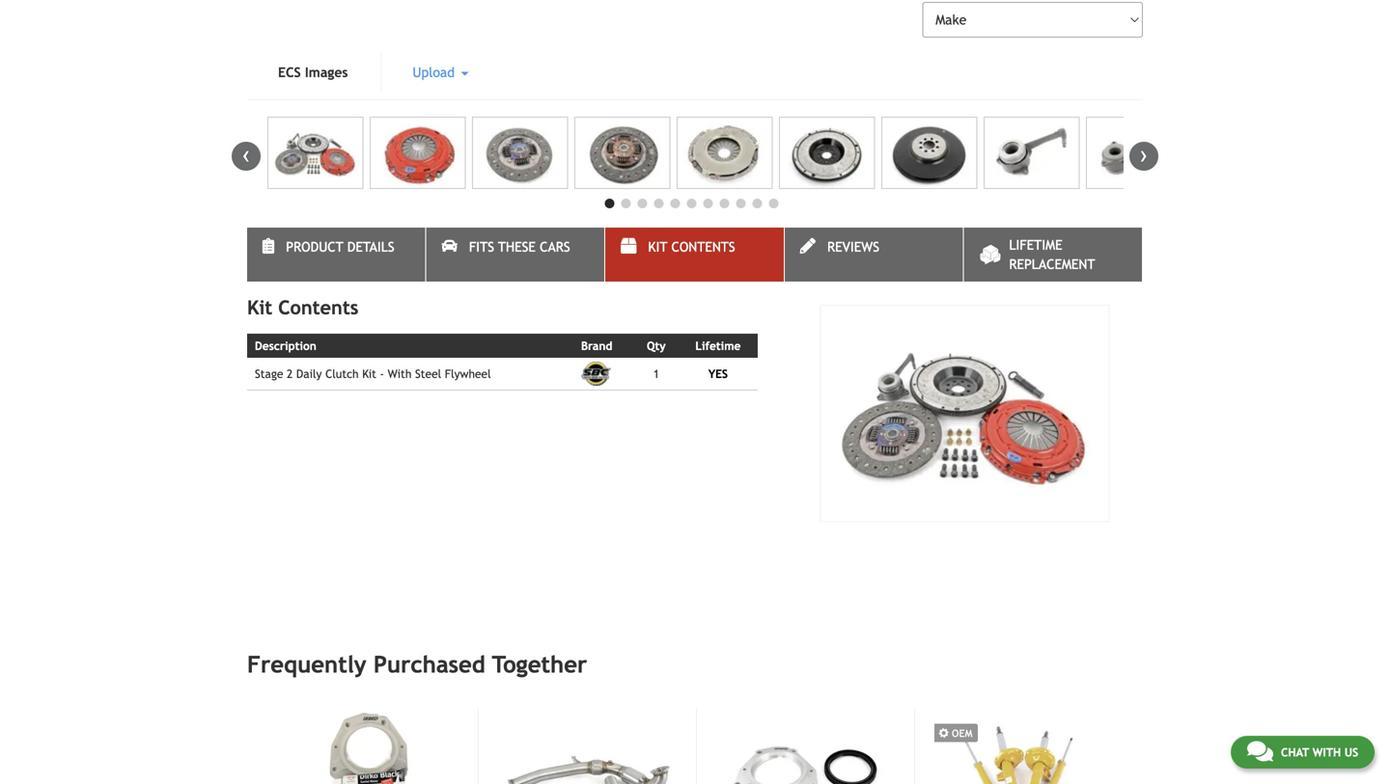 Task type: describe. For each thing, give the bounding box(es) containing it.
lifetime for lifetime
[[695, 339, 741, 353]]

1 es#3098726 - kmk7fhdokt - stage 2 daily clutch kit - with steel flywheel  - heavy duty version of the oe clutch engineered for extended life. rated at 400 ft-lbs. - south bend clutch - volkswagen image from the left
[[267, 117, 363, 189]]

fits these cars link
[[426, 228, 605, 282]]

comments image
[[1247, 740, 1273, 764]]

billet aluminum rear main seal upgrade image
[[716, 709, 893, 785]]

with
[[388, 367, 412, 381]]

ecs images
[[278, 65, 348, 80]]

-
[[380, 367, 384, 381]]

with
[[1313, 746, 1341, 760]]

fits these cars
[[469, 239, 570, 255]]

1 vertical spatial contents
[[278, 296, 359, 319]]

cars
[[540, 239, 570, 255]]

reviews
[[827, 239, 879, 255]]

reviews link
[[785, 228, 963, 282]]

ecs images link
[[247, 53, 379, 92]]

south bend clutch - corporate logo image
[[581, 362, 611, 386]]

images
[[305, 65, 348, 80]]

us
[[1344, 746, 1358, 760]]

daily
[[296, 367, 322, 381]]

8 es#3098726 - kmk7fhdokt - stage 2 daily clutch kit - with steel flywheel  - heavy duty version of the oe clutch engineered for extended life. rated at 400 ft-lbs. - south bend clutch - volkswagen image from the left
[[984, 117, 1080, 189]]

lifetime for lifetime replacement
[[1009, 238, 1062, 253]]

4 es#3098726 - kmk7fhdokt - stage 2 daily clutch kit - with steel flywheel  - heavy duty version of the oe clutch engineered for extended life. rated at 400 ft-lbs. - south bend clutch - volkswagen image from the left
[[574, 117, 670, 189]]

chat with us link
[[1231, 737, 1375, 769]]

details
[[347, 239, 394, 255]]

7 es#3098726 - kmk7fhdokt - stage 2 daily clutch kit - with steel flywheel  - heavy duty version of the oe clutch engineered for extended life. rated at 400 ft-lbs. - south bend clutch - volkswagen image from the left
[[881, 117, 977, 189]]

clutch
[[325, 367, 359, 381]]

qty
[[647, 339, 666, 353]]

1
[[653, 367, 659, 381]]

‹ link
[[232, 142, 261, 171]]

replacement
[[1009, 257, 1095, 272]]

0 vertical spatial kit contents
[[648, 239, 735, 255]]

0 horizontal spatial kit contents
[[247, 296, 359, 319]]

stage 2 daily clutch kit - with steel flywheel
[[255, 367, 491, 381]]

0 horizontal spatial kit
[[247, 296, 272, 319]]

fits
[[469, 239, 494, 255]]



Task type: vqa. For each thing, say whether or not it's contained in the screenshot.
orders
no



Task type: locate. For each thing, give the bounding box(es) containing it.
product details link
[[247, 228, 425, 282]]

0 vertical spatial lifetime
[[1009, 238, 1062, 253]]

chat
[[1281, 746, 1309, 760]]

contents
[[671, 239, 735, 255], [278, 296, 359, 319]]

0 horizontal spatial lifetime
[[695, 339, 741, 353]]

3 es#3098726 - kmk7fhdokt - stage 2 daily clutch kit - with steel flywheel  - heavy duty version of the oe clutch engineered for extended life. rated at 400 ft-lbs. - south bend clutch - volkswagen image from the left
[[472, 117, 568, 189]]

1 horizontal spatial lifetime
[[1009, 238, 1062, 253]]

lifetime up replacement
[[1009, 238, 1062, 253]]

0 horizontal spatial contents
[[278, 296, 359, 319]]

2 es#3098726 - kmk7fhdokt - stage 2 daily clutch kit - with steel flywheel  - heavy duty version of the oe clutch engineered for extended life. rated at 400 ft-lbs. - south bend clutch - volkswagen image from the left
[[370, 117, 466, 189]]

1 horizontal spatial contents
[[671, 239, 735, 255]]

flywheel
[[445, 367, 491, 381]]

frequently purchased together
[[247, 652, 587, 679]]

description
[[255, 339, 316, 353]]

upload button
[[382, 53, 499, 92]]

frequently
[[247, 652, 366, 679]]

‹
[[242, 142, 250, 168]]

lifetime replacement
[[1009, 238, 1095, 272]]

b8 performance plus shocks & struts set image
[[934, 709, 1111, 785]]

these
[[498, 239, 536, 255]]

es#3098726 - kmk7fhdokt - stage 2 daily clutch kit - with steel flywheel  - heavy duty version of the oe clutch engineered for extended life. rated at 400 ft-lbs. - south bend clutch - volkswagen image
[[267, 117, 363, 189], [370, 117, 466, 189], [472, 117, 568, 189], [574, 117, 670, 189], [677, 117, 773, 189], [779, 117, 875, 189], [881, 117, 977, 189], [984, 117, 1080, 189], [1086, 117, 1182, 189]]

kit contents link
[[605, 228, 784, 282]]

ecs
[[278, 65, 301, 80]]

es#2825501 - kmk7fhdo - stage 2 daily clutch kit - with steel flywheel  - heavy duty version of the oe clutch engineered for extended life. rated at 400 ft-lbs. - south bend clutch - volkswagen image
[[820, 305, 1110, 523]]

iabed billet aluminum rear main seal upgrade - with installation tool & sealant image
[[279, 709, 457, 785]]

steel
[[415, 367, 441, 381]]

lifetime
[[1009, 238, 1062, 253], [695, 339, 741, 353]]

1 vertical spatial kit
[[247, 296, 272, 319]]

› link
[[1129, 142, 1158, 171]]

1 vertical spatial kit contents
[[247, 296, 359, 319]]

lifetime replacement link
[[964, 228, 1142, 282]]

1 horizontal spatial kit
[[362, 367, 376, 381]]

2 vertical spatial kit
[[362, 367, 376, 381]]

2
[[287, 367, 293, 381]]

brand
[[581, 339, 612, 353]]

0 vertical spatial contents
[[671, 239, 735, 255]]

6 es#3098726 - kmk7fhdokt - stage 2 daily clutch kit - with steel flywheel  - heavy duty version of the oe clutch engineered for extended life. rated at 400 ft-lbs. - south bend clutch - volkswagen image from the left
[[779, 117, 875, 189]]

product details
[[286, 239, 394, 255]]

chat with us
[[1281, 746, 1358, 760]]

kit contents
[[648, 239, 735, 255], [247, 296, 359, 319]]

product
[[286, 239, 343, 255]]

1 horizontal spatial kit contents
[[648, 239, 735, 255]]

together
[[492, 652, 587, 679]]

5 es#3098726 - kmk7fhdokt - stage 2 daily clutch kit - with steel flywheel  - heavy duty version of the oe clutch engineered for extended life. rated at 400 ft-lbs. - south bend clutch - volkswagen image from the left
[[677, 117, 773, 189]]

0 vertical spatial kit
[[648, 239, 667, 255]]

purchased
[[373, 652, 485, 679]]

2 horizontal spatial kit
[[648, 239, 667, 255]]

›
[[1140, 142, 1148, 168]]

upload
[[413, 65, 459, 80]]

stage
[[255, 367, 283, 381]]

1 vertical spatial lifetime
[[695, 339, 741, 353]]

kit
[[648, 239, 667, 255], [247, 296, 272, 319], [362, 367, 376, 381]]

yes
[[708, 367, 728, 381]]

arm 3 image
[[498, 709, 675, 785]]

lifetime inside 'lifetime replacement'
[[1009, 238, 1062, 253]]

9 es#3098726 - kmk7fhdokt - stage 2 daily clutch kit - with steel flywheel  - heavy duty version of the oe clutch engineered for extended life. rated at 400 ft-lbs. - south bend clutch - volkswagen image from the left
[[1086, 117, 1182, 189]]

lifetime up yes
[[695, 339, 741, 353]]



